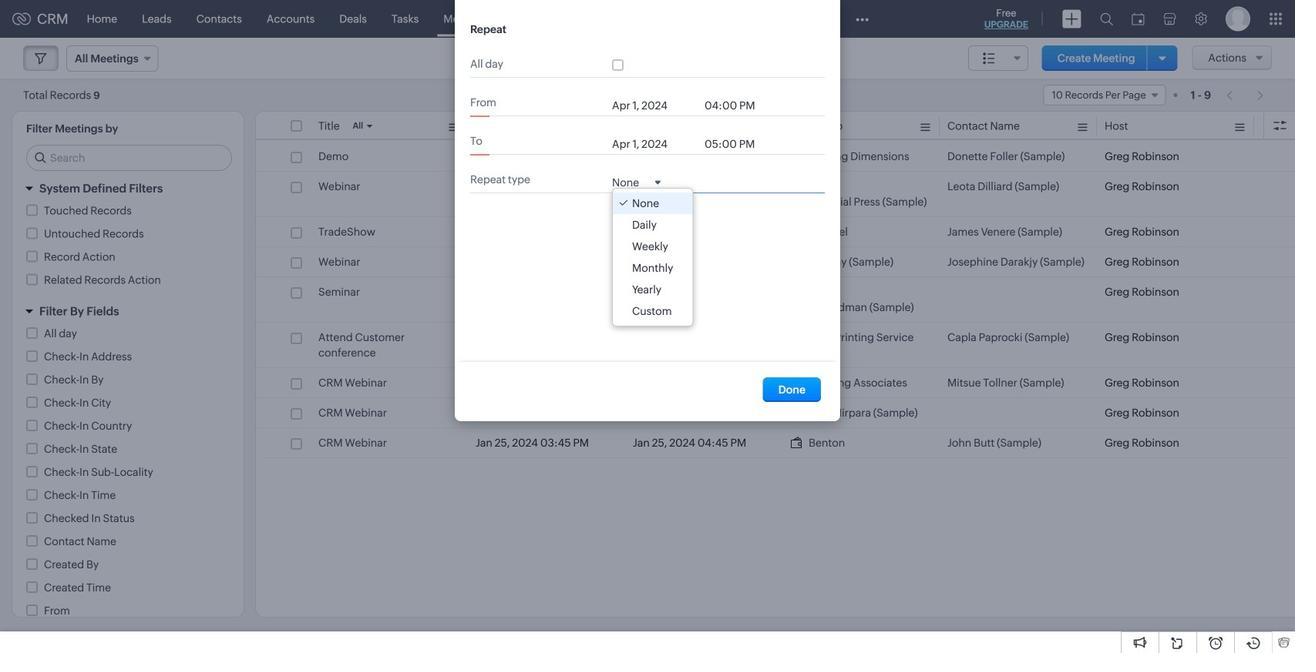 Task type: describe. For each thing, give the bounding box(es) containing it.
Search text field
[[27, 146, 231, 170]]

mmm d, yyyy text field
[[612, 138, 697, 150]]

mmm d, yyyy text field
[[612, 99, 697, 112]]



Task type: vqa. For each thing, say whether or not it's contained in the screenshot.
size field
no



Task type: locate. For each thing, give the bounding box(es) containing it.
logo image
[[12, 13, 31, 25]]

1 vertical spatial hh:mm a text field
[[705, 138, 766, 150]]

hh:mm a text field
[[705, 99, 766, 112], [705, 138, 766, 150]]

1 hh:mm a text field from the top
[[705, 99, 766, 112]]

row group
[[256, 142, 1295, 459]]

profile image
[[1226, 7, 1251, 31]]

tree
[[613, 189, 693, 326]]

0 vertical spatial hh:mm a text field
[[705, 99, 766, 112]]

hh:mm a text field for mmm d, yyyy text box
[[705, 138, 766, 150]]

2 hh:mm a text field from the top
[[705, 138, 766, 150]]

None button
[[763, 378, 821, 402]]

navigation
[[1219, 84, 1272, 106]]

hh:mm a text field for mmm d, yyyy text field
[[705, 99, 766, 112]]

None field
[[612, 176, 661, 189]]

profile element
[[1217, 0, 1260, 37]]



